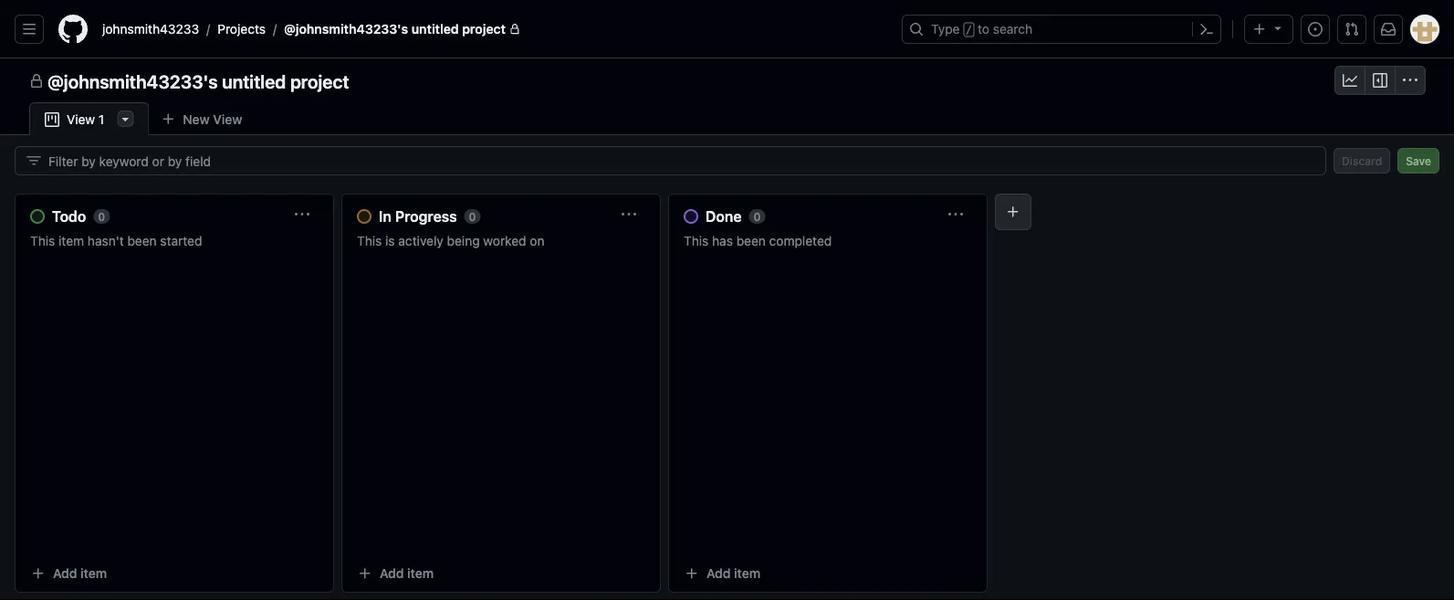 Task type: locate. For each thing, give the bounding box(es) containing it.
completed
[[770, 233, 832, 248]]

untitled left lock image
[[412, 21, 459, 37]]

1 horizontal spatial view
[[213, 111, 242, 126]]

1 vertical spatial @johnsmith43233's
[[47, 70, 218, 92]]

sc 9kayk9 0 image up view 1 link
[[29, 74, 44, 89]]

0 horizontal spatial @johnsmith43233's
[[47, 70, 218, 92]]

this left "is"
[[357, 233, 382, 248]]

this left has
[[684, 233, 709, 248]]

/ inside type / to search
[[966, 24, 973, 37]]

0 up this has been completed
[[754, 210, 761, 223]]

search
[[994, 21, 1033, 37]]

being
[[447, 233, 480, 248]]

/ left to
[[966, 24, 973, 37]]

discard button
[[1334, 148, 1391, 174]]

sc 9kayk9 0 image left view 1
[[45, 112, 59, 127]]

1 this from the left
[[30, 233, 55, 248]]

to
[[978, 21, 990, 37]]

been right hasn't at the left of page
[[127, 233, 157, 248]]

progress
[[395, 208, 457, 225]]

0 horizontal spatial view
[[67, 112, 95, 127]]

this item hasn't been started
[[30, 233, 202, 248]]

sc 9kayk9 0 image
[[1374, 73, 1388, 88], [1404, 73, 1418, 88], [45, 112, 59, 127], [26, 153, 41, 168]]

sc 9kayk9 0 image up save button
[[1404, 73, 1418, 88]]

this left "item"
[[30, 233, 55, 248]]

view
[[213, 111, 242, 126], [67, 112, 95, 127]]

list
[[95, 15, 891, 44]]

2 horizontal spatial this
[[684, 233, 709, 248]]

sc 9kayk9 0 image inside view filters region
[[26, 153, 41, 168]]

new view button
[[149, 105, 254, 134]]

0 up hasn't at the left of page
[[98, 210, 105, 223]]

0 horizontal spatial sc 9kayk9 0 image
[[29, 74, 44, 89]]

2 horizontal spatial 0
[[754, 210, 761, 223]]

@johnsmith43233's inside the project navigation
[[47, 70, 218, 92]]

@johnsmith43233's
[[284, 21, 408, 37], [47, 70, 218, 92]]

tab list
[[29, 102, 283, 136]]

hasn't
[[88, 233, 124, 248]]

save
[[1407, 154, 1432, 167]]

tab list containing new view
[[29, 102, 283, 136]]

1 horizontal spatial 0
[[469, 210, 476, 223]]

new
[[183, 111, 210, 126]]

0 vertical spatial @johnsmith43233's
[[284, 21, 408, 37]]

1 vertical spatial untitled
[[222, 70, 286, 92]]

been
[[127, 233, 157, 248], [737, 233, 766, 248]]

/
[[207, 21, 210, 37], [273, 21, 277, 37], [966, 24, 973, 37]]

johnsmith43233
[[102, 21, 199, 37]]

2 0 from the left
[[469, 210, 476, 223]]

1 view from the left
[[213, 111, 242, 126]]

1 vertical spatial @johnsmith43233's untitled project
[[47, 70, 349, 92]]

type / to search
[[932, 21, 1033, 37]]

Filter by keyword or by field field
[[48, 147, 1312, 174]]

0 horizontal spatial been
[[127, 233, 157, 248]]

0 horizontal spatial /
[[207, 21, 210, 37]]

actively
[[399, 233, 444, 248]]

2 horizontal spatial /
[[966, 24, 973, 37]]

@johnsmith43233's untitled project link
[[277, 15, 528, 44]]

0 horizontal spatial project
[[290, 70, 349, 92]]

sc 9kayk9 0 image down the notifications icon
[[1374, 73, 1388, 88]]

type
[[932, 21, 960, 37]]

in progress column menu image
[[622, 207, 637, 222]]

0 vertical spatial project
[[462, 21, 506, 37]]

this for in progress
[[357, 233, 382, 248]]

1 horizontal spatial @johnsmith43233's
[[284, 21, 408, 37]]

this is actively being worked on
[[357, 233, 545, 248]]

save button
[[1399, 148, 1440, 174]]

tab panel
[[0, 135, 1455, 600]]

0 for in progress
[[469, 210, 476, 223]]

3 0 from the left
[[754, 210, 761, 223]]

view 1 link
[[29, 102, 149, 136]]

triangle down image
[[1271, 21, 1286, 35]]

discard
[[1343, 154, 1383, 167]]

0 vertical spatial @johnsmith43233's untitled project
[[284, 21, 506, 37]]

1 horizontal spatial been
[[737, 233, 766, 248]]

command palette image
[[1200, 22, 1215, 37]]

untitled down projects link
[[222, 70, 286, 92]]

view inside popup button
[[213, 111, 242, 126]]

1 0 from the left
[[98, 210, 105, 223]]

1 horizontal spatial this
[[357, 233, 382, 248]]

view left 1
[[67, 112, 95, 127]]

/ left projects
[[207, 21, 210, 37]]

@johnsmith43233's untitled project
[[284, 21, 506, 37], [47, 70, 349, 92]]

0 vertical spatial untitled
[[412, 21, 459, 37]]

0 horizontal spatial 0
[[98, 210, 105, 223]]

in progress
[[379, 208, 457, 225]]

sc 9kayk9 0 image down git pull request icon
[[1344, 73, 1358, 88]]

0
[[98, 210, 105, 223], [469, 210, 476, 223], [754, 210, 761, 223]]

been right has
[[737, 233, 766, 248]]

3 this from the left
[[684, 233, 709, 248]]

sc 9kayk9 0 image down view 1 link
[[26, 153, 41, 168]]

1 horizontal spatial project
[[462, 21, 506, 37]]

0 horizontal spatial untitled
[[222, 70, 286, 92]]

1 vertical spatial project
[[290, 70, 349, 92]]

this
[[30, 233, 55, 248], [357, 233, 382, 248], [684, 233, 709, 248]]

1 horizontal spatial untitled
[[412, 21, 459, 37]]

/ right projects
[[273, 21, 277, 37]]

item
[[59, 233, 84, 248]]

view right new at the top left of the page
[[213, 111, 242, 126]]

untitled
[[412, 21, 459, 37], [222, 70, 286, 92]]

2 this from the left
[[357, 233, 382, 248]]

0 up being
[[469, 210, 476, 223]]

tab panel containing todo
[[0, 135, 1455, 600]]

0 horizontal spatial this
[[30, 233, 55, 248]]

project
[[462, 21, 506, 37], [290, 70, 349, 92]]

sc 9kayk9 0 image
[[1344, 73, 1358, 88], [29, 74, 44, 89]]



Task type: vqa. For each thing, say whether or not it's contained in the screenshot.
the left been
yes



Task type: describe. For each thing, give the bounding box(es) containing it.
1 horizontal spatial /
[[273, 21, 277, 37]]

johnsmith43233 / projects /
[[102, 21, 277, 37]]

this has been completed
[[684, 233, 832, 248]]

0 for done
[[754, 210, 761, 223]]

new view
[[183, 111, 242, 126]]

add a new column to the board image
[[1007, 205, 1021, 219]]

has
[[712, 233, 733, 248]]

project navigation
[[0, 58, 1455, 102]]

view filters region
[[15, 146, 1440, 175]]

notifications image
[[1382, 22, 1397, 37]]

1 horizontal spatial sc 9kayk9 0 image
[[1344, 73, 1358, 88]]

project inside list
[[462, 21, 506, 37]]

lock image
[[510, 24, 521, 35]]

is
[[386, 233, 395, 248]]

on
[[530, 233, 545, 248]]

sc 9kayk9 0 image inside view 1 link
[[45, 112, 59, 127]]

project inside navigation
[[290, 70, 349, 92]]

git pull request image
[[1345, 22, 1360, 37]]

list containing johnsmith43233 / projects /
[[95, 15, 891, 44]]

this for done
[[684, 233, 709, 248]]

/ for johnsmith43233
[[207, 21, 210, 37]]

done column menu image
[[949, 207, 964, 222]]

/ for type
[[966, 24, 973, 37]]

@johnsmith43233's untitled project inside the project navigation
[[47, 70, 349, 92]]

this for todo
[[30, 233, 55, 248]]

1
[[99, 112, 104, 127]]

worked
[[484, 233, 527, 248]]

projects link
[[210, 15, 273, 44]]

view 1
[[67, 112, 104, 127]]

2 been from the left
[[737, 233, 766, 248]]

1 been from the left
[[127, 233, 157, 248]]

started
[[160, 233, 202, 248]]

untitled inside the project navigation
[[222, 70, 286, 92]]

@johnsmith43233's untitled project inside list
[[284, 21, 506, 37]]

view options for view 1 image
[[118, 111, 133, 126]]

untitled inside @johnsmith43233's untitled project link
[[412, 21, 459, 37]]

todo
[[52, 208, 86, 225]]

in
[[379, 208, 392, 225]]

done
[[706, 208, 742, 225]]

0 for todo
[[98, 210, 105, 223]]

plus image
[[1253, 22, 1268, 37]]

projects
[[218, 21, 266, 37]]

johnsmith43233 link
[[95, 15, 207, 44]]

homepage image
[[58, 15, 88, 44]]

issue opened image
[[1309, 22, 1323, 37]]

todo column menu image
[[295, 207, 310, 222]]

2 view from the left
[[67, 112, 95, 127]]



